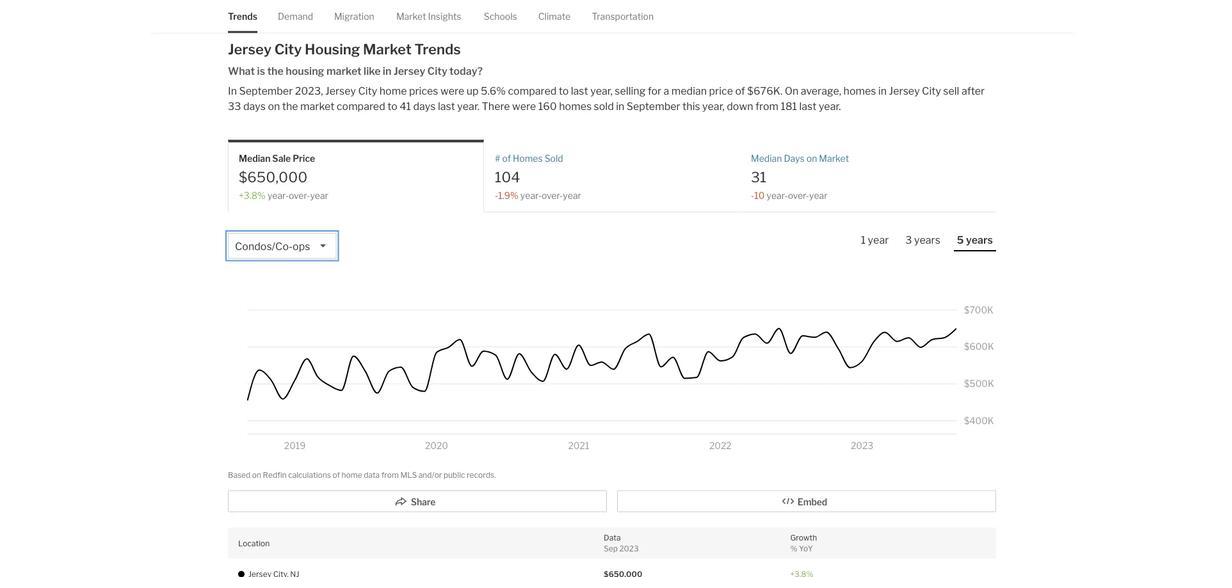 Task type: locate. For each thing, give the bounding box(es) containing it.
insights
[[428, 11, 462, 22]]

year- inside the # of homes sold 104 -1.9% year-over-year
[[521, 190, 542, 201]]

september
[[239, 85, 293, 97], [627, 100, 681, 113]]

market for jersey city housing market trends
[[363, 40, 412, 57]]

for
[[648, 85, 662, 97]]

year inside median days on market 31 -10 year-over-year
[[810, 190, 828, 201]]

year, up sold
[[591, 85, 613, 97]]

1 horizontal spatial on
[[268, 100, 280, 113]]

september down for
[[627, 100, 681, 113]]

from inside the in september 2023, jersey city home prices were up 5.6% compared to last year, selling for a median price of $676k. on average, homes in jersey city sell after 33 days on the market compared to 41 days last year. there were 160 homes sold in september this year, down from 181 last year.
[[756, 100, 779, 113]]

days right 33
[[243, 100, 266, 113]]

compared down 'what is the housing market like in jersey city today?'
[[337, 100, 385, 113]]

year down price
[[310, 190, 329, 201]]

the down 2023, at the top left of page
[[282, 100, 298, 113]]

3 over- from the left
[[788, 190, 810, 201]]

in right average,
[[879, 85, 887, 97]]

year- down $650,000 at the left of the page
[[268, 190, 289, 201]]

0 vertical spatial of
[[736, 85, 746, 97]]

0 horizontal spatial of
[[333, 471, 340, 480]]

years right 3
[[915, 234, 941, 246]]

of right #
[[503, 153, 511, 164]]

1 horizontal spatial september
[[627, 100, 681, 113]]

homes
[[844, 85, 877, 97], [559, 100, 592, 113]]

city down like
[[358, 85, 378, 97]]

- for 31
[[751, 190, 755, 201]]

days down prices
[[413, 100, 436, 113]]

market
[[396, 11, 426, 22], [363, 40, 412, 57], [820, 153, 850, 164]]

were
[[441, 85, 465, 97], [513, 100, 536, 113]]

1 vertical spatial trends
[[415, 40, 461, 57]]

5 years
[[958, 234, 994, 246]]

market up like
[[363, 40, 412, 57]]

sold
[[594, 100, 614, 113]]

1 vertical spatial of
[[503, 153, 511, 164]]

1 years from the left
[[915, 234, 941, 246]]

0 vertical spatial from
[[756, 100, 779, 113]]

1 vertical spatial were
[[513, 100, 536, 113]]

1 horizontal spatial year-
[[521, 190, 542, 201]]

over- down $650,000 at the left of the page
[[289, 190, 310, 201]]

median days on market 31 -10 year-over-year
[[751, 153, 850, 201]]

0 vertical spatial to
[[559, 85, 569, 97]]

1 horizontal spatial years
[[967, 234, 994, 246]]

5 years button
[[954, 233, 997, 252]]

compared
[[508, 85, 557, 97], [337, 100, 385, 113]]

compared up '160'
[[508, 85, 557, 97]]

housing
[[305, 40, 360, 57]]

0 horizontal spatial on
[[252, 471, 261, 480]]

0 vertical spatial on
[[268, 100, 280, 113]]

year.
[[458, 100, 480, 113], [819, 100, 842, 113]]

the right 'is'
[[267, 65, 284, 77]]

1 vertical spatial september
[[627, 100, 681, 113]]

2 horizontal spatial year-
[[767, 190, 788, 201]]

0 horizontal spatial last
[[438, 100, 455, 113]]

of inside the # of homes sold 104 -1.9% year-over-year
[[503, 153, 511, 164]]

september down 'is'
[[239, 85, 293, 97]]

prices
[[409, 85, 439, 97]]

5
[[958, 234, 965, 246]]

there
[[482, 100, 510, 113]]

on right 33
[[268, 100, 280, 113]]

2 vertical spatial in
[[616, 100, 625, 113]]

1 horizontal spatial to
[[559, 85, 569, 97]]

0 horizontal spatial september
[[239, 85, 293, 97]]

0 horizontal spatial from
[[382, 471, 399, 480]]

market down 2023, at the top left of page
[[300, 100, 335, 113]]

jersey
[[228, 40, 272, 57], [394, 65, 426, 77], [325, 85, 356, 97], [890, 85, 920, 97]]

jersey left the sell
[[890, 85, 920, 97]]

33
[[228, 100, 241, 113]]

2 median from the left
[[751, 153, 782, 164]]

year-
[[268, 190, 289, 201], [521, 190, 542, 201], [767, 190, 788, 201]]

1 horizontal spatial of
[[503, 153, 511, 164]]

0 horizontal spatial days
[[243, 100, 266, 113]]

1 vertical spatial in
[[879, 85, 887, 97]]

public
[[444, 471, 465, 480]]

1 vertical spatial homes
[[559, 100, 592, 113]]

on
[[268, 100, 280, 113], [807, 153, 818, 164], [252, 471, 261, 480]]

median sale price $650,000 +3.8% year-over-year
[[239, 153, 329, 201]]

the
[[267, 65, 284, 77], [282, 100, 298, 113]]

city
[[275, 40, 302, 57], [428, 65, 448, 77], [358, 85, 378, 97], [923, 85, 942, 97]]

city up prices
[[428, 65, 448, 77]]

last left selling
[[571, 85, 589, 97]]

and/or
[[419, 471, 442, 480]]

median inside median days on market 31 -10 year-over-year
[[751, 153, 782, 164]]

0 horizontal spatial year.
[[458, 100, 480, 113]]

1
[[861, 234, 866, 246]]

1 horizontal spatial year,
[[703, 100, 725, 113]]

home up 41
[[380, 85, 407, 97]]

data sep 2023
[[604, 534, 639, 554]]

0 vertical spatial year,
[[591, 85, 613, 97]]

of up down
[[736, 85, 746, 97]]

of inside the in september 2023, jersey city home prices were up 5.6% compared to last year, selling for a median price of $676k. on average, homes in jersey city sell after 33 days on the market compared to 41 days last year. there were 160 homes sold in september this year, down from 181 last year.
[[736, 85, 746, 97]]

condos/co-
[[235, 240, 293, 253]]

over- for 31
[[788, 190, 810, 201]]

0 horizontal spatial year-
[[268, 190, 289, 201]]

1 - from the left
[[495, 190, 499, 201]]

from right data
[[382, 471, 399, 480]]

calculations
[[288, 471, 331, 480]]

ops
[[293, 240, 310, 253]]

0 vertical spatial compared
[[508, 85, 557, 97]]

year right 1 on the right top of page
[[868, 234, 889, 246]]

home inside the in september 2023, jersey city home prices were up 5.6% compared to last year, selling for a median price of $676k. on average, homes in jersey city sell after 33 days on the market compared to 41 days last year. there were 160 homes sold in september this year, down from 181 last year.
[[380, 85, 407, 97]]

0 vertical spatial homes
[[844, 85, 877, 97]]

1 over- from the left
[[289, 190, 310, 201]]

median
[[239, 153, 271, 164], [751, 153, 782, 164]]

2 horizontal spatial of
[[736, 85, 746, 97]]

1 year- from the left
[[268, 190, 289, 201]]

last
[[571, 85, 589, 97], [438, 100, 455, 113], [800, 100, 817, 113]]

1 vertical spatial year,
[[703, 100, 725, 113]]

1 horizontal spatial compared
[[508, 85, 557, 97]]

0 horizontal spatial years
[[915, 234, 941, 246]]

days
[[784, 153, 805, 164]]

from down $676k.
[[756, 100, 779, 113]]

market left insights
[[396, 11, 426, 22]]

1 vertical spatial market
[[363, 40, 412, 57]]

trends left the demand
[[228, 11, 258, 22]]

0 horizontal spatial compared
[[337, 100, 385, 113]]

1 vertical spatial the
[[282, 100, 298, 113]]

2 vertical spatial of
[[333, 471, 340, 480]]

migration
[[334, 11, 375, 22]]

0 vertical spatial september
[[239, 85, 293, 97]]

in right sold
[[616, 100, 625, 113]]

year. down up
[[458, 100, 480, 113]]

down
[[727, 100, 754, 113]]

in right like
[[383, 65, 392, 77]]

3 year- from the left
[[767, 190, 788, 201]]

year,
[[591, 85, 613, 97], [703, 100, 725, 113]]

0 horizontal spatial over-
[[289, 190, 310, 201]]

price
[[293, 153, 315, 164]]

year, down 'price'
[[703, 100, 725, 113]]

1 median from the left
[[239, 153, 271, 164]]

-
[[495, 190, 499, 201], [751, 190, 755, 201]]

to
[[559, 85, 569, 97], [388, 100, 398, 113]]

market inside median days on market 31 -10 year-over-year
[[820, 153, 850, 164]]

2 - from the left
[[751, 190, 755, 201]]

from
[[756, 100, 779, 113], [382, 471, 399, 480]]

over- inside median days on market 31 -10 year-over-year
[[788, 190, 810, 201]]

last right the 181
[[800, 100, 817, 113]]

trends
[[228, 11, 258, 22], [415, 40, 461, 57]]

2 vertical spatial market
[[820, 153, 850, 164]]

median up $650,000 at the left of the page
[[239, 153, 271, 164]]

0 vertical spatial trends
[[228, 11, 258, 22]]

year- right 1.9%
[[521, 190, 542, 201]]

last down prices
[[438, 100, 455, 113]]

1 horizontal spatial home
[[380, 85, 407, 97]]

- inside the # of homes sold 104 -1.9% year-over-year
[[495, 190, 499, 201]]

1 horizontal spatial year.
[[819, 100, 842, 113]]

year- right 10 on the right of the page
[[767, 190, 788, 201]]

market
[[327, 65, 362, 77], [300, 100, 335, 113]]

0 vertical spatial home
[[380, 85, 407, 97]]

41
[[400, 100, 411, 113]]

0 vertical spatial were
[[441, 85, 465, 97]]

1 horizontal spatial from
[[756, 100, 779, 113]]

1 vertical spatial from
[[382, 471, 399, 480]]

$650,000
[[239, 168, 308, 186]]

market right days
[[820, 153, 850, 164]]

growth
[[791, 534, 818, 543]]

2 vertical spatial on
[[252, 471, 261, 480]]

2 years from the left
[[967, 234, 994, 246]]

homes right '160'
[[559, 100, 592, 113]]

year
[[310, 190, 329, 201], [563, 190, 582, 201], [810, 190, 828, 201], [868, 234, 889, 246]]

homes right average,
[[844, 85, 877, 97]]

year down sold in the left top of the page
[[563, 190, 582, 201]]

sep
[[604, 545, 618, 554]]

2 year- from the left
[[521, 190, 542, 201]]

home
[[380, 85, 407, 97], [342, 471, 362, 480]]

were left up
[[441, 85, 465, 97]]

1 horizontal spatial over-
[[542, 190, 563, 201]]

1 horizontal spatial days
[[413, 100, 436, 113]]

median for $650,000
[[239, 153, 271, 164]]

mls
[[401, 471, 417, 480]]

year- for 104
[[521, 190, 542, 201]]

10
[[755, 190, 765, 201]]

migration link
[[334, 0, 375, 33]]

median up '31' at the right top of page
[[751, 153, 782, 164]]

1 vertical spatial home
[[342, 471, 362, 480]]

share button
[[228, 491, 607, 513]]

0 horizontal spatial to
[[388, 100, 398, 113]]

year right 10 on the right of the page
[[810, 190, 828, 201]]

3 years button
[[903, 233, 944, 250]]

median inside median sale price $650,000 +3.8% year-over-year
[[239, 153, 271, 164]]

sale
[[272, 153, 291, 164]]

were left '160'
[[513, 100, 536, 113]]

over- down days
[[788, 190, 810, 201]]

years
[[915, 234, 941, 246], [967, 234, 994, 246]]

0 horizontal spatial home
[[342, 471, 362, 480]]

demand link
[[278, 0, 313, 33]]

over- down sold in the left top of the page
[[542, 190, 563, 201]]

2 year. from the left
[[819, 100, 842, 113]]

days
[[243, 100, 266, 113], [413, 100, 436, 113]]

year. down average,
[[819, 100, 842, 113]]

- down '31' at the right top of page
[[751, 190, 755, 201]]

on right days
[[807, 153, 818, 164]]

years inside 'button'
[[967, 234, 994, 246]]

0 horizontal spatial -
[[495, 190, 499, 201]]

- down 104
[[495, 190, 499, 201]]

median for 31
[[751, 153, 782, 164]]

of right calculations
[[333, 471, 340, 480]]

condos/co-ops
[[235, 240, 310, 253]]

0 horizontal spatial median
[[239, 153, 271, 164]]

0 horizontal spatial homes
[[559, 100, 592, 113]]

market for median days on market 31 -10 year-over-year
[[820, 153, 850, 164]]

2 horizontal spatial over-
[[788, 190, 810, 201]]

2 horizontal spatial on
[[807, 153, 818, 164]]

1 horizontal spatial trends
[[415, 40, 461, 57]]

1 vertical spatial to
[[388, 100, 398, 113]]

0 horizontal spatial were
[[441, 85, 465, 97]]

- inside median days on market 31 -10 year-over-year
[[751, 190, 755, 201]]

market down jersey city housing market trends
[[327, 65, 362, 77]]

trends down insights
[[415, 40, 461, 57]]

on right based
[[252, 471, 261, 480]]

1 horizontal spatial last
[[571, 85, 589, 97]]

over- inside the # of homes sold 104 -1.9% year-over-year
[[542, 190, 563, 201]]

home left data
[[342, 471, 362, 480]]

0 vertical spatial in
[[383, 65, 392, 77]]

jersey city housing market trends
[[228, 40, 461, 57]]

1 horizontal spatial in
[[616, 100, 625, 113]]

1 horizontal spatial median
[[751, 153, 782, 164]]

years right 5
[[967, 234, 994, 246]]

1 horizontal spatial -
[[751, 190, 755, 201]]

of
[[736, 85, 746, 97], [503, 153, 511, 164], [333, 471, 340, 480]]

1 vertical spatial on
[[807, 153, 818, 164]]

year- inside median days on market 31 -10 year-over-year
[[767, 190, 788, 201]]

years inside button
[[915, 234, 941, 246]]

2 over- from the left
[[542, 190, 563, 201]]

1 vertical spatial market
[[300, 100, 335, 113]]



Task type: describe. For each thing, give the bounding box(es) containing it.
market insights
[[396, 11, 462, 22]]

#
[[495, 153, 501, 164]]

0 horizontal spatial year,
[[591, 85, 613, 97]]

this
[[683, 100, 701, 113]]

city up "housing" on the top
[[275, 40, 302, 57]]

- for 104
[[495, 190, 499, 201]]

0 horizontal spatial in
[[383, 65, 392, 77]]

31
[[751, 168, 767, 186]]

104
[[495, 168, 521, 186]]

on inside the in september 2023, jersey city home prices were up 5.6% compared to last year, selling for a median price of $676k. on average, homes in jersey city sell after 33 days on the market compared to 41 days last year. there were 160 homes sold in september this year, down from 181 last year.
[[268, 100, 280, 113]]

jersey down 'what is the housing market like in jersey city today?'
[[325, 85, 356, 97]]

sold
[[545, 153, 564, 164]]

home for data
[[342, 471, 362, 480]]

schools
[[484, 11, 517, 22]]

schools link
[[484, 0, 517, 33]]

1 horizontal spatial were
[[513, 100, 536, 113]]

up
[[467, 85, 479, 97]]

year inside median sale price $650,000 +3.8% year-over-year
[[310, 190, 329, 201]]

years for 3 years
[[915, 234, 941, 246]]

market inside the in september 2023, jersey city home prices were up 5.6% compared to last year, selling for a median price of $676k. on average, homes in jersey city sell after 33 days on the market compared to 41 days last year. there were 160 homes sold in september this year, down from 181 last year.
[[300, 100, 335, 113]]

median
[[672, 85, 707, 97]]

0 vertical spatial market
[[327, 65, 362, 77]]

3
[[906, 234, 913, 246]]

1 year
[[861, 234, 889, 246]]

share
[[411, 497, 436, 508]]

0 horizontal spatial trends
[[228, 11, 258, 22]]

data
[[364, 471, 380, 480]]

records.
[[467, 471, 496, 480]]

embed button
[[618, 491, 997, 513]]

years for 5 years
[[967, 234, 994, 246]]

what is the housing market like in jersey city today?
[[228, 65, 483, 77]]

2 days from the left
[[413, 100, 436, 113]]

housing
[[286, 65, 325, 77]]

1 year. from the left
[[458, 100, 480, 113]]

what
[[228, 65, 255, 77]]

year- inside median sale price $650,000 +3.8% year-over-year
[[268, 190, 289, 201]]

city left the sell
[[923, 85, 942, 97]]

growth % yoy
[[791, 534, 818, 554]]

on inside median days on market 31 -10 year-over-year
[[807, 153, 818, 164]]

1.9%
[[499, 190, 519, 201]]

year- for 31
[[767, 190, 788, 201]]

a
[[664, 85, 670, 97]]

after
[[962, 85, 985, 97]]

sell
[[944, 85, 960, 97]]

2 horizontal spatial in
[[879, 85, 887, 97]]

2023
[[620, 545, 639, 554]]

is
[[257, 65, 265, 77]]

year inside the # of homes sold 104 -1.9% year-over-year
[[563, 190, 582, 201]]

# of homes sold 104 -1.9% year-over-year
[[495, 153, 582, 201]]

over- for 104
[[542, 190, 563, 201]]

year inside button
[[868, 234, 889, 246]]

$676k.
[[748, 85, 783, 97]]

transportation
[[592, 11, 654, 22]]

price
[[710, 85, 734, 97]]

over- inside median sale price $650,000 +3.8% year-over-year
[[289, 190, 310, 201]]

based
[[228, 471, 251, 480]]

market insights link
[[396, 0, 462, 33]]

homes
[[513, 153, 543, 164]]

%
[[791, 545, 798, 554]]

demand
[[278, 11, 313, 22]]

2023,
[[295, 85, 323, 97]]

1 year button
[[858, 233, 893, 250]]

2 horizontal spatial last
[[800, 100, 817, 113]]

5.6%
[[481, 85, 506, 97]]

160
[[539, 100, 557, 113]]

like
[[364, 65, 381, 77]]

181
[[781, 100, 798, 113]]

1 horizontal spatial homes
[[844, 85, 877, 97]]

+3.8%
[[239, 190, 266, 201]]

data
[[604, 534, 621, 543]]

transportation link
[[592, 0, 654, 33]]

1 vertical spatial compared
[[337, 100, 385, 113]]

home for prices
[[380, 85, 407, 97]]

0 vertical spatial the
[[267, 65, 284, 77]]

jersey up what
[[228, 40, 272, 57]]

in
[[228, 85, 237, 97]]

0 vertical spatial market
[[396, 11, 426, 22]]

redfin
[[263, 471, 287, 480]]

climate link
[[539, 0, 571, 33]]

average,
[[801, 85, 842, 97]]

the inside the in september 2023, jersey city home prices were up 5.6% compared to last year, selling for a median price of $676k. on average, homes in jersey city sell after 33 days on the market compared to 41 days last year. there were 160 homes sold in september this year, down from 181 last year.
[[282, 100, 298, 113]]

jersey up prices
[[394, 65, 426, 77]]

based on redfin calculations of home data from mls and/or public records.
[[228, 471, 496, 480]]

yoy
[[800, 545, 814, 554]]

selling
[[615, 85, 646, 97]]

on
[[785, 85, 799, 97]]

in september 2023, jersey city home prices were up 5.6% compared to last year, selling for a median price of $676k. on average, homes in jersey city sell after 33 days on the market compared to 41 days last year. there were 160 homes sold in september this year, down from 181 last year.
[[228, 85, 985, 113]]

today?
[[450, 65, 483, 77]]

location
[[238, 539, 270, 549]]

3 years
[[906, 234, 941, 246]]

embed
[[798, 497, 828, 508]]

trends link
[[228, 0, 258, 33]]

1 days from the left
[[243, 100, 266, 113]]

climate
[[539, 11, 571, 22]]



Task type: vqa. For each thing, say whether or not it's contained in the screenshot.
leftmost sellers
no



